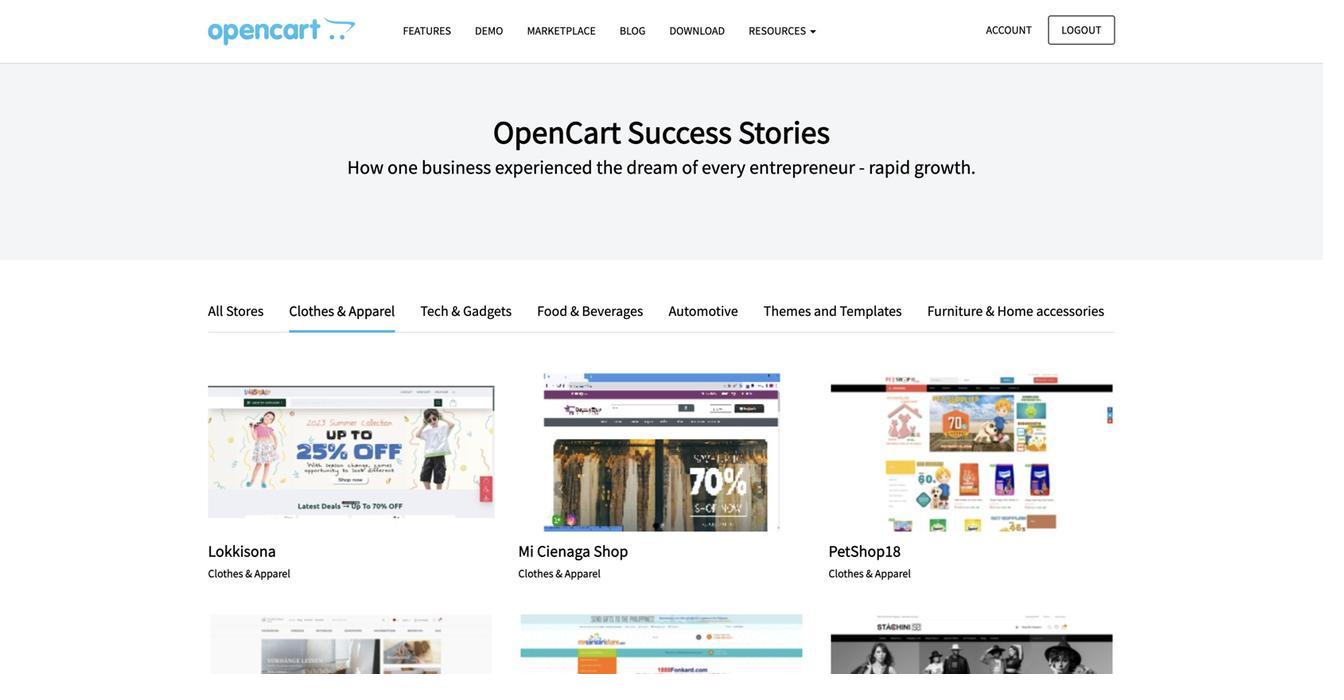 Task type: locate. For each thing, give the bounding box(es) containing it.
1 view from the left
[[308, 445, 337, 459]]

-
[[859, 155, 865, 179]]

view project link
[[308, 443, 395, 461], [618, 443, 705, 461], [928, 443, 1016, 461]]

apparel down lokkisona
[[254, 566, 290, 581]]

clothes down petshop18
[[829, 566, 864, 581]]

project for lokkisona
[[341, 445, 395, 459]]

1 horizontal spatial view
[[618, 445, 648, 459]]

cienaga
[[537, 541, 591, 561]]

view for mi cienaga shop
[[618, 445, 648, 459]]

lokkisona
[[208, 541, 276, 561]]

every
[[702, 155, 746, 179]]

experienced
[[495, 155, 593, 179]]

3 project from the left
[[962, 445, 1016, 459]]

dream
[[627, 155, 678, 179]]

1 view project from the left
[[308, 445, 395, 459]]

apparel down petshop18
[[875, 566, 911, 581]]

opencart - showcase image
[[208, 17, 355, 45]]

stories
[[738, 112, 830, 152]]

apparel
[[349, 302, 395, 320], [254, 566, 290, 581], [565, 566, 601, 581], [875, 566, 911, 581]]

clothes & apparel link
[[277, 299, 407, 333]]

mi
[[518, 541, 534, 561]]

themes and templates link
[[752, 299, 914, 322]]

blog link
[[608, 17, 658, 45]]

project
[[341, 445, 395, 459], [651, 445, 705, 459], [962, 445, 1016, 459]]

one
[[388, 155, 418, 179]]

& inside petshop18 clothes & apparel
[[866, 566, 873, 581]]

clothes down mi
[[518, 566, 554, 581]]

apparel left tech
[[349, 302, 395, 320]]

and
[[814, 302, 837, 320]]

marketplace link
[[515, 17, 608, 45]]

2 horizontal spatial view project
[[928, 445, 1016, 459]]

food & beverages
[[537, 302, 643, 320]]

clothes & apparel
[[289, 302, 395, 320]]

clothes right stores
[[289, 302, 334, 320]]

1 horizontal spatial project
[[651, 445, 705, 459]]

mi cienaga shop image
[[518, 372, 805, 532]]

view for lokkisona
[[308, 445, 337, 459]]

view project for petshop18
[[928, 445, 1016, 459]]

view project link for mi cienaga shop
[[618, 443, 705, 461]]

apparel inside petshop18 clothes & apparel
[[875, 566, 911, 581]]

view project link for lokkisona
[[308, 443, 395, 461]]

themes and templates
[[764, 302, 902, 320]]

download link
[[658, 17, 737, 45]]

templates
[[840, 302, 902, 320]]

stachini image
[[829, 614, 1115, 674]]

clothes inside lokkisona clothes & apparel
[[208, 566, 243, 581]]

0 horizontal spatial view project link
[[308, 443, 395, 461]]

themes
[[764, 302, 811, 320]]

rapid
[[869, 155, 911, 179]]

2 view from the left
[[618, 445, 648, 459]]

stores
[[226, 302, 264, 320]]

furniture
[[928, 302, 983, 320]]

2 view project link from the left
[[618, 443, 705, 461]]

how
[[347, 155, 384, 179]]

view
[[308, 445, 337, 459], [618, 445, 648, 459], [928, 445, 958, 459]]

features link
[[391, 17, 463, 45]]

project for mi cienaga shop
[[651, 445, 705, 459]]

account
[[986, 23, 1032, 37]]

2 horizontal spatial view project link
[[928, 443, 1016, 461]]

clothes inside "link"
[[289, 302, 334, 320]]

logout link
[[1048, 16, 1115, 44]]

food
[[537, 302, 568, 320]]

blog
[[620, 23, 646, 38]]

my sarisaristore image
[[518, 614, 805, 674]]

view project for lokkisona
[[308, 445, 395, 459]]

view project
[[308, 445, 395, 459], [618, 445, 705, 459], [928, 445, 1016, 459]]

3 view project link from the left
[[928, 443, 1016, 461]]

1 horizontal spatial view project link
[[618, 443, 705, 461]]

1 horizontal spatial view project
[[618, 445, 705, 459]]

mi cienaga shop clothes & apparel
[[518, 541, 628, 581]]

2 horizontal spatial view
[[928, 445, 958, 459]]

&
[[337, 302, 346, 320], [451, 302, 460, 320], [570, 302, 579, 320], [986, 302, 995, 320], [245, 566, 252, 581], [556, 566, 563, 581], [866, 566, 873, 581]]

3 view from the left
[[928, 445, 958, 459]]

demo link
[[463, 17, 515, 45]]

0 horizontal spatial project
[[341, 445, 395, 459]]

1 project from the left
[[341, 445, 395, 459]]

apparel inside "link"
[[349, 302, 395, 320]]

& inside "link"
[[337, 302, 346, 320]]

features
[[403, 23, 451, 38]]

view project link for petshop18
[[928, 443, 1016, 461]]

accessories
[[1036, 302, 1105, 320]]

petshop18 image
[[829, 372, 1115, 532]]

varvara home image
[[208, 614, 495, 674]]

2 view project from the left
[[618, 445, 705, 459]]

0 horizontal spatial view
[[308, 445, 337, 459]]

all stores
[[208, 302, 264, 320]]

3 view project from the left
[[928, 445, 1016, 459]]

1 view project link from the left
[[308, 443, 395, 461]]

0 horizontal spatial view project
[[308, 445, 395, 459]]

food & beverages link
[[525, 299, 655, 322]]

2 project from the left
[[651, 445, 705, 459]]

download
[[670, 23, 725, 38]]

automotive link
[[657, 299, 750, 322]]

growth.
[[914, 155, 976, 179]]

clothes down lokkisona
[[208, 566, 243, 581]]

apparel down cienaga
[[565, 566, 601, 581]]

2 horizontal spatial project
[[962, 445, 1016, 459]]

automotive
[[669, 302, 738, 320]]

business
[[422, 155, 491, 179]]

clothes
[[289, 302, 334, 320], [208, 566, 243, 581], [518, 566, 554, 581], [829, 566, 864, 581]]

lokkisona clothes & apparel
[[208, 541, 290, 581]]

apparel inside lokkisona clothes & apparel
[[254, 566, 290, 581]]



Task type: vqa. For each thing, say whether or not it's contained in the screenshot.
Clothes & Apparel Link
yes



Task type: describe. For each thing, give the bounding box(es) containing it.
furniture & home accessories
[[928, 302, 1105, 320]]

furniture & home accessories link
[[916, 299, 1105, 322]]

petshop18 clothes & apparel
[[829, 541, 911, 581]]

the
[[596, 155, 623, 179]]

& inside lokkisona clothes & apparel
[[245, 566, 252, 581]]

resources
[[749, 23, 808, 38]]

resources link
[[737, 17, 828, 45]]

logout
[[1062, 23, 1102, 37]]

gadgets
[[463, 302, 512, 320]]

home
[[997, 302, 1034, 320]]

apparel inside mi cienaga shop clothes & apparel
[[565, 566, 601, 581]]

success
[[628, 112, 732, 152]]

entrepreneur
[[750, 155, 855, 179]]

view for petshop18
[[928, 445, 958, 459]]

clothes inside petshop18 clothes & apparel
[[829, 566, 864, 581]]

of
[[682, 155, 698, 179]]

petshop18
[[829, 541, 901, 561]]

project for petshop18
[[962, 445, 1016, 459]]

clothes inside mi cienaga shop clothes & apparel
[[518, 566, 554, 581]]

shop
[[594, 541, 628, 561]]

opencart
[[493, 112, 621, 152]]

tech & gadgets link
[[409, 299, 524, 322]]

marketplace
[[527, 23, 596, 38]]

& inside mi cienaga shop clothes & apparel
[[556, 566, 563, 581]]

opencart success stories how one business experienced the dream of every entrepreneur - rapid growth.
[[347, 112, 976, 179]]

lokkisona image
[[208, 372, 495, 532]]

all stores link
[[208, 299, 276, 322]]

beverages
[[582, 302, 643, 320]]

all
[[208, 302, 223, 320]]

view project for mi cienaga shop
[[618, 445, 705, 459]]

tech & gadgets
[[420, 302, 512, 320]]

demo
[[475, 23, 503, 38]]

account link
[[973, 16, 1046, 44]]

tech
[[420, 302, 449, 320]]



